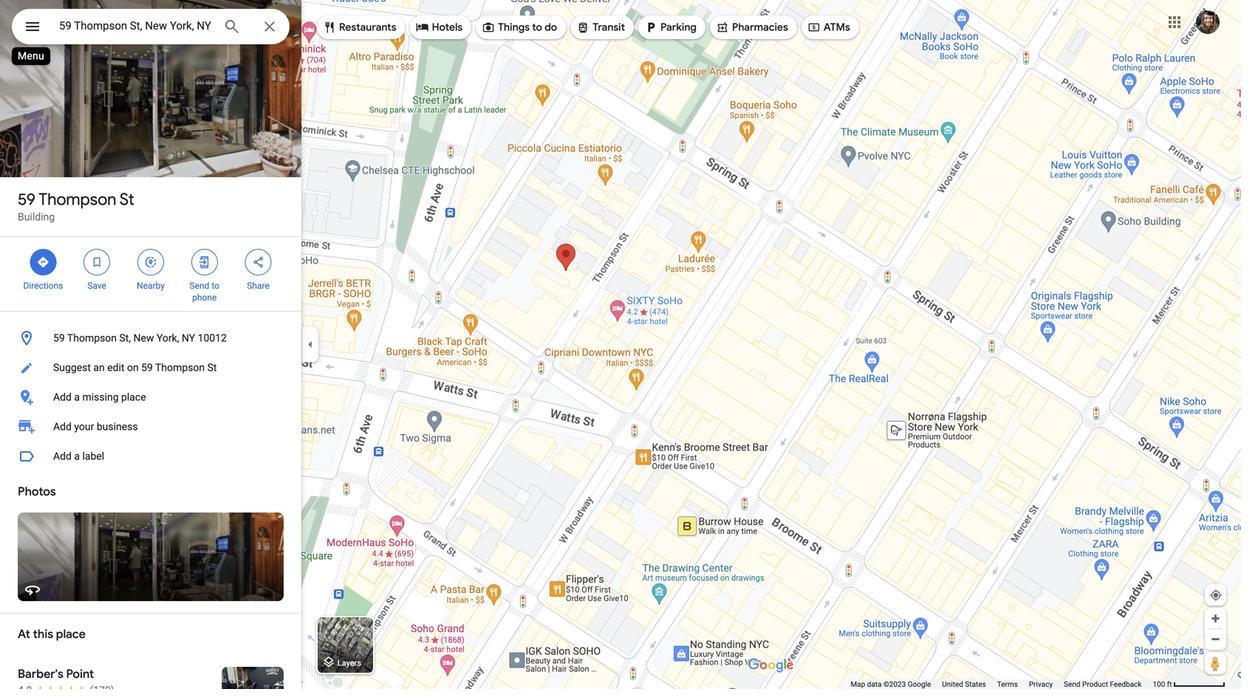 Task type: describe. For each thing, give the bounding box(es) containing it.
59 inside "button"
[[141, 362, 153, 374]]

privacy button
[[1029, 680, 1053, 689]]


[[24, 16, 41, 37]]

atms
[[824, 21, 850, 34]]

data
[[867, 680, 882, 689]]


[[577, 19, 590, 35]]

add a label button
[[0, 442, 301, 471]]

save
[[87, 281, 106, 291]]

ft
[[1167, 680, 1172, 689]]

parking
[[661, 21, 697, 34]]

1 vertical spatial place
[[56, 627, 86, 642]]

59 for st
[[18, 189, 35, 210]]

product
[[1082, 680, 1108, 689]]

send product feedback
[[1064, 680, 1142, 689]]

restaurants
[[339, 21, 397, 34]]

show street view coverage image
[[1205, 652, 1226, 675]]

suggest
[[53, 362, 91, 374]]

10012
[[198, 332, 227, 344]]

do
[[545, 21, 557, 34]]

google maps element
[[0, 0, 1241, 689]]

59 thompson st building
[[18, 189, 134, 223]]

transit
[[593, 21, 625, 34]]

at this place
[[18, 627, 86, 642]]

terms button
[[997, 680, 1018, 689]]

send to phone
[[190, 281, 219, 303]]

collapse side panel image
[[302, 337, 318, 353]]

59 thompson st main content
[[0, 0, 301, 689]]

phone
[[192, 293, 217, 303]]

st inside 59 thompson st building
[[120, 189, 134, 210]]

100
[[1153, 680, 1165, 689]]

your
[[74, 421, 94, 433]]

united
[[942, 680, 963, 689]]

 button
[[12, 9, 53, 47]]

 hotels
[[416, 19, 463, 35]]

a for missing
[[74, 391, 80, 403]]

59 thompson st, new york, ny 10012 button
[[0, 324, 301, 353]]

this
[[33, 627, 53, 642]]

add a missing place
[[53, 391, 146, 403]]

 transit
[[577, 19, 625, 35]]

suggest an edit on 59 thompson st
[[53, 362, 217, 374]]

 search field
[[12, 9, 290, 47]]

©2023
[[884, 680, 906, 689]]

st,
[[119, 332, 131, 344]]

hotels
[[432, 21, 463, 34]]

united states
[[942, 680, 986, 689]]

pharmacies
[[732, 21, 788, 34]]


[[252, 254, 265, 270]]

on
[[127, 362, 139, 374]]

terms
[[997, 680, 1018, 689]]

feedback
[[1110, 680, 1142, 689]]


[[808, 19, 821, 35]]

zoom in image
[[1210, 613, 1221, 624]]

layers
[[337, 659, 361, 668]]

label
[[82, 450, 104, 463]]

none field inside 59 thompson st, new york, ny 10012 field
[[59, 17, 211, 35]]

add for add your business
[[53, 421, 72, 433]]

suggest an edit on 59 thompson st button
[[0, 353, 301, 383]]

zoom out image
[[1210, 634, 1221, 645]]

google
[[908, 680, 931, 689]]

59 for st,
[[53, 332, 65, 344]]

missing
[[82, 391, 119, 403]]

thompson inside "suggest an edit on 59 thompson st" "button"
[[155, 362, 205, 374]]



Task type: vqa. For each thing, say whether or not it's contained in the screenshot.
6th "Round" from the bottom of the page
no



Task type: locate. For each thing, give the bounding box(es) containing it.
barber's point link
[[0, 655, 301, 689]]

 things to do
[[482, 19, 557, 35]]

states
[[965, 680, 986, 689]]

actions for 59 thompson st region
[[0, 237, 301, 311]]

share
[[247, 281, 270, 291]]

send inside button
[[1064, 680, 1081, 689]]

map
[[851, 680, 865, 689]]

 restaurants
[[323, 19, 397, 35]]

0 vertical spatial st
[[120, 189, 134, 210]]

0 vertical spatial thompson
[[39, 189, 116, 210]]

building
[[18, 211, 55, 223]]

to up phone
[[212, 281, 219, 291]]

add your business
[[53, 421, 138, 433]]

100 ft button
[[1153, 680, 1226, 689]]


[[482, 19, 495, 35]]

59 right the "on"
[[141, 362, 153, 374]]

2 horizontal spatial 59
[[141, 362, 153, 374]]

a for label
[[74, 450, 80, 463]]

 parking
[[644, 19, 697, 35]]

a
[[74, 391, 80, 403], [74, 450, 80, 463]]

barber's point
[[18, 667, 94, 682]]

place
[[121, 391, 146, 403], [56, 627, 86, 642]]

add your business link
[[0, 412, 301, 442]]

photos
[[18, 484, 56, 499]]

100 ft
[[1153, 680, 1172, 689]]


[[90, 254, 104, 270]]

st
[[120, 189, 134, 210], [207, 362, 217, 374]]

send up phone
[[190, 281, 209, 291]]

ny
[[182, 332, 195, 344]]

point
[[66, 667, 94, 682]]

privacy
[[1029, 680, 1053, 689]]

0 vertical spatial a
[[74, 391, 80, 403]]

thompson up an
[[67, 332, 117, 344]]

2 vertical spatial add
[[53, 450, 72, 463]]

0 vertical spatial 59
[[18, 189, 35, 210]]


[[716, 19, 729, 35]]

add for add a label
[[53, 450, 72, 463]]

2 add from the top
[[53, 421, 72, 433]]

footer
[[851, 680, 1153, 689]]

add a missing place button
[[0, 383, 301, 412]]

2 vertical spatial 59
[[141, 362, 153, 374]]


[[36, 254, 50, 270]]

to left the do
[[532, 21, 542, 34]]

york,
[[157, 332, 179, 344]]

0 horizontal spatial place
[[56, 627, 86, 642]]

send
[[190, 281, 209, 291], [1064, 680, 1081, 689]]

to
[[532, 21, 542, 34], [212, 281, 219, 291]]

1 horizontal spatial 59
[[53, 332, 65, 344]]

1 vertical spatial send
[[1064, 680, 1081, 689]]

st inside "button"
[[207, 362, 217, 374]]

google account: giulia masi  
(giulia.masi@adept.ai) image
[[1196, 10, 1220, 34]]

from your device image
[[1210, 589, 1223, 602]]

thompson inside 59 thompson st building
[[39, 189, 116, 210]]

0 horizontal spatial 59
[[18, 189, 35, 210]]

nearby
[[137, 281, 165, 291]]

thompson
[[39, 189, 116, 210], [67, 332, 117, 344], [155, 362, 205, 374]]

1 vertical spatial to
[[212, 281, 219, 291]]

directions
[[23, 281, 63, 291]]

0 vertical spatial place
[[121, 391, 146, 403]]

footer inside google maps "element"
[[851, 680, 1153, 689]]

a left missing on the bottom of page
[[74, 391, 80, 403]]

an
[[93, 362, 105, 374]]

barber's
[[18, 667, 63, 682]]

1 vertical spatial thompson
[[67, 332, 117, 344]]

thompson down ny
[[155, 362, 205, 374]]

0 horizontal spatial st
[[120, 189, 134, 210]]

1 vertical spatial st
[[207, 362, 217, 374]]

1 horizontal spatial st
[[207, 362, 217, 374]]

59 up building
[[18, 189, 35, 210]]

send product feedback button
[[1064, 680, 1142, 689]]

send inside 'send to phone'
[[190, 281, 209, 291]]


[[644, 19, 658, 35]]

send for send to phone
[[190, 281, 209, 291]]

3 add from the top
[[53, 450, 72, 463]]

new
[[133, 332, 154, 344]]

59 inside 59 thompson st building
[[18, 189, 35, 210]]

thompson for st
[[39, 189, 116, 210]]

things
[[498, 21, 530, 34]]

1 horizontal spatial place
[[121, 391, 146, 403]]

thompson up building
[[39, 189, 116, 210]]

0 vertical spatial send
[[190, 281, 209, 291]]

business
[[97, 421, 138, 433]]

59 Thompson St, New York, NY 10012 field
[[12, 9, 290, 44]]

4.8 stars 170 reviews image
[[18, 683, 114, 689]]

1 vertical spatial a
[[74, 450, 80, 463]]

0 vertical spatial to
[[532, 21, 542, 34]]

59
[[18, 189, 35, 210], [53, 332, 65, 344], [141, 362, 153, 374]]

1 a from the top
[[74, 391, 80, 403]]

add left label
[[53, 450, 72, 463]]

add left your
[[53, 421, 72, 433]]

thompson for st,
[[67, 332, 117, 344]]

at
[[18, 627, 30, 642]]

59 inside button
[[53, 332, 65, 344]]


[[198, 254, 211, 270]]

0 horizontal spatial send
[[190, 281, 209, 291]]

59 thompson st, new york, ny 10012
[[53, 332, 227, 344]]

a left label
[[74, 450, 80, 463]]

place right this
[[56, 627, 86, 642]]

to inside 'send to phone'
[[212, 281, 219, 291]]

united states button
[[942, 680, 986, 689]]


[[144, 254, 157, 270]]

thompson inside 59 thompson st, new york, ny 10012 button
[[67, 332, 117, 344]]


[[416, 19, 429, 35]]

place down the "on"
[[121, 391, 146, 403]]

send for send product feedback
[[1064, 680, 1081, 689]]

add for add a missing place
[[53, 391, 72, 403]]

add down suggest
[[53, 391, 72, 403]]

1 horizontal spatial send
[[1064, 680, 1081, 689]]

send left product
[[1064, 680, 1081, 689]]

0 horizontal spatial to
[[212, 281, 219, 291]]

footer containing map data ©2023 google
[[851, 680, 1153, 689]]

 atms
[[808, 19, 850, 35]]

None field
[[59, 17, 211, 35]]

1 horizontal spatial to
[[532, 21, 542, 34]]

2 vertical spatial thompson
[[155, 362, 205, 374]]

1 add from the top
[[53, 391, 72, 403]]

1 vertical spatial add
[[53, 421, 72, 433]]

 pharmacies
[[716, 19, 788, 35]]

59 up suggest
[[53, 332, 65, 344]]

add
[[53, 391, 72, 403], [53, 421, 72, 433], [53, 450, 72, 463]]

add a label
[[53, 450, 104, 463]]

0 vertical spatial add
[[53, 391, 72, 403]]

to inside  things to do
[[532, 21, 542, 34]]

2 a from the top
[[74, 450, 80, 463]]

place inside button
[[121, 391, 146, 403]]


[[323, 19, 336, 35]]

1 vertical spatial 59
[[53, 332, 65, 344]]

edit
[[107, 362, 124, 374]]

map data ©2023 google
[[851, 680, 931, 689]]



